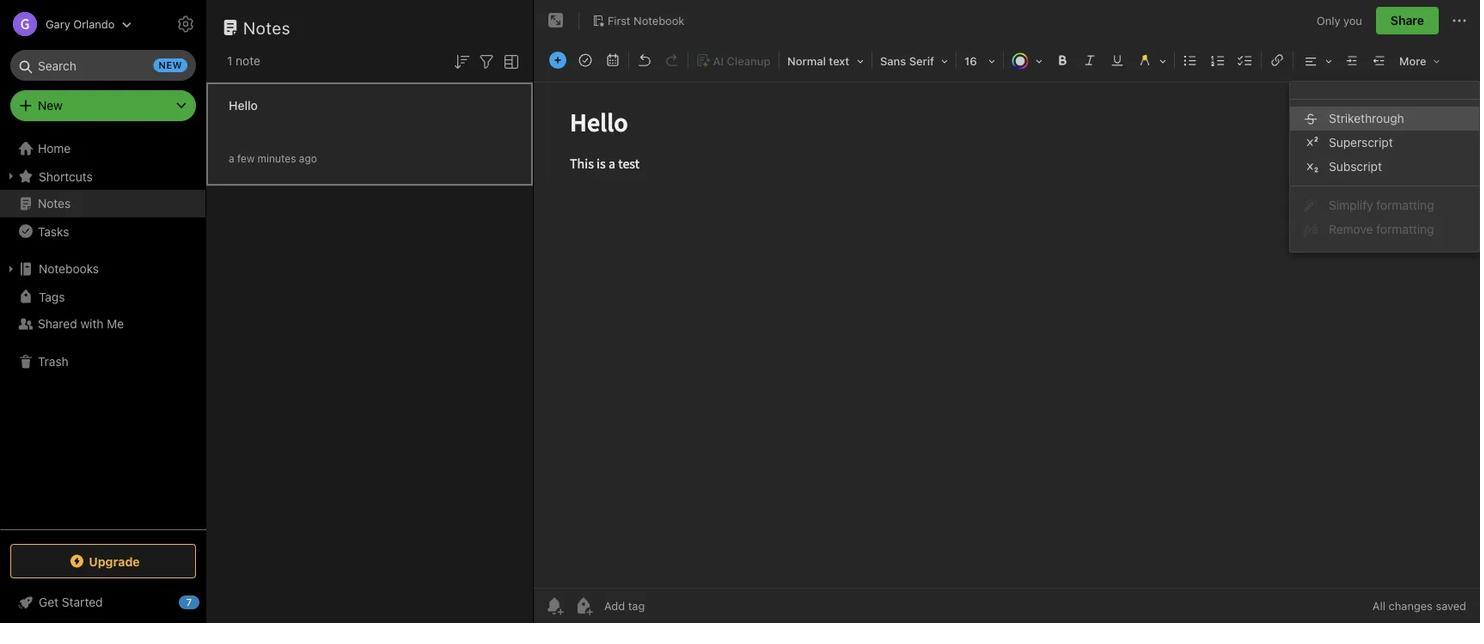 Task type: locate. For each thing, give the bounding box(es) containing it.
notes
[[243, 17, 291, 37], [38, 196, 71, 211]]

strikethrough link
[[1290, 107, 1479, 131]]

outdent image
[[1367, 48, 1392, 72]]

upgrade
[[89, 554, 140, 568]]

first
[[608, 14, 630, 27]]

Font family field
[[874, 48, 954, 73]]

indent image
[[1340, 48, 1364, 72]]

formatting
[[1376, 198, 1434, 212], [1376, 222, 1434, 236]]

remove
[[1329, 222, 1373, 236]]

1 horizontal spatial notes
[[243, 17, 291, 37]]

Account field
[[0, 7, 132, 41]]

calendar event image
[[601, 48, 625, 72]]

subscript link
[[1290, 155, 1479, 179]]

shortcuts button
[[0, 162, 205, 190]]

Highlight field
[[1131, 48, 1172, 73]]

tree containing home
[[0, 135, 206, 529]]

0 vertical spatial notes
[[243, 17, 291, 37]]

normal text
[[787, 55, 849, 67]]

notebooks link
[[0, 255, 205, 283]]

0 vertical spatial formatting
[[1376, 198, 1434, 212]]

upgrade button
[[10, 544, 196, 578]]

trash link
[[0, 348, 205, 376]]

task image
[[573, 48, 597, 72]]

add filters image
[[476, 51, 497, 72]]

new
[[38, 98, 63, 113]]

Heading level field
[[781, 48, 870, 73]]

settings image
[[175, 14, 196, 34]]

0 horizontal spatial notes
[[38, 196, 71, 211]]

gary orlando
[[46, 18, 115, 31]]

add a reminder image
[[544, 596, 565, 616]]

normal
[[787, 55, 826, 67]]

superscript
[[1329, 135, 1393, 150]]

simplify formatting link
[[1290, 193, 1479, 217]]

note window element
[[534, 0, 1480, 623]]

ago
[[299, 153, 317, 165]]

formatting up the remove formatting link
[[1376, 198, 1434, 212]]

all
[[1373, 600, 1386, 612]]

home
[[38, 141, 71, 156]]

More field
[[1393, 48, 1446, 73]]

few
[[237, 153, 255, 165]]

1 vertical spatial notes
[[38, 196, 71, 211]]

notebook
[[634, 14, 684, 27]]

sans
[[880, 55, 906, 67]]

notes up tasks
[[38, 196, 71, 211]]

checklist image
[[1233, 48, 1257, 72]]

strikethrough
[[1329, 111, 1404, 125]]

gary
[[46, 18, 70, 31]]

tags button
[[0, 283, 205, 310]]

Add tag field
[[603, 599, 731, 613]]

get
[[39, 595, 59, 609]]

a
[[229, 153, 234, 165]]

remove formatting
[[1329, 222, 1434, 236]]

changes
[[1389, 600, 1433, 612]]

a few minutes ago
[[229, 153, 317, 165]]

1 formatting from the top
[[1376, 198, 1434, 212]]

bulleted list image
[[1178, 48, 1202, 72]]

View options field
[[497, 50, 522, 72]]

formatting for simplify formatting
[[1376, 198, 1434, 212]]

share
[[1391, 13, 1424, 28]]

1 vertical spatial formatting
[[1376, 222, 1434, 236]]

notes up "note"
[[243, 17, 291, 37]]

all changes saved
[[1373, 600, 1466, 612]]

first notebook button
[[586, 9, 690, 33]]

2 formatting from the top
[[1376, 222, 1434, 236]]

Sort options field
[[451, 50, 472, 72]]

formatting down simplify formatting link
[[1376, 222, 1434, 236]]

shared with me
[[38, 317, 124, 331]]

1
[[227, 54, 232, 68]]

notebooks
[[39, 262, 99, 276]]

Font color field
[[1006, 48, 1049, 73]]

tasks
[[38, 224, 69, 238]]

remove formatting link
[[1290, 217, 1479, 242]]

tree
[[0, 135, 206, 529]]



Task type: vqa. For each thing, say whether or not it's contained in the screenshot.
few
yes



Task type: describe. For each thing, give the bounding box(es) containing it.
sans serif
[[880, 55, 934, 67]]

new search field
[[22, 50, 187, 81]]

1 note
[[227, 54, 260, 68]]

simplify
[[1329, 198, 1373, 212]]

strikethrough menu item
[[1290, 107, 1479, 131]]

superscript link
[[1290, 131, 1479, 155]]

shared with me link
[[0, 310, 205, 338]]

with
[[80, 317, 104, 331]]

undo image
[[633, 48, 657, 72]]

expand note image
[[546, 10, 566, 31]]

saved
[[1436, 600, 1466, 612]]

hello
[[229, 98, 258, 113]]

italic image
[[1078, 48, 1102, 72]]

home link
[[0, 135, 206, 162]]

you
[[1343, 14, 1362, 27]]

started
[[62, 595, 103, 609]]

Insert field
[[545, 48, 571, 72]]

tags
[[39, 289, 65, 304]]

dropdown list menu
[[1290, 92, 1479, 242]]

16
[[964, 55, 977, 67]]

more
[[1399, 55, 1426, 67]]

minutes
[[258, 153, 296, 165]]

Search text field
[[22, 50, 184, 81]]

Help and Learning task checklist field
[[0, 589, 206, 616]]

note
[[236, 54, 260, 68]]

only you
[[1317, 14, 1362, 27]]

formatting for remove formatting
[[1376, 222, 1434, 236]]

simplify formatting
[[1329, 198, 1434, 212]]

underline image
[[1105, 48, 1129, 72]]

click to collapse image
[[200, 591, 213, 612]]

me
[[107, 317, 124, 331]]

insert link image
[[1265, 48, 1289, 72]]

Alignment field
[[1295, 48, 1338, 73]]

trash
[[38, 355, 69, 369]]

shortcuts
[[39, 169, 93, 183]]

Add filters field
[[476, 50, 497, 72]]

shared
[[38, 317, 77, 331]]

subscript
[[1329, 159, 1382, 174]]

add tag image
[[573, 596, 594, 616]]

tasks button
[[0, 217, 205, 245]]

more actions image
[[1449, 10, 1470, 31]]

get started
[[39, 595, 103, 609]]

first notebook
[[608, 14, 684, 27]]

only
[[1317, 14, 1340, 27]]

orlando
[[73, 18, 115, 31]]

notes link
[[0, 190, 205, 217]]

Note Editor text field
[[534, 83, 1480, 588]]

serif
[[909, 55, 934, 67]]

More actions field
[[1449, 7, 1470, 34]]

expand notebooks image
[[4, 262, 18, 276]]

bold image
[[1050, 48, 1074, 72]]

numbered list image
[[1206, 48, 1230, 72]]

7
[[186, 597, 192, 608]]

Font size field
[[958, 48, 1001, 73]]

share button
[[1376, 7, 1439, 34]]

text
[[829, 55, 849, 67]]

new button
[[10, 90, 196, 121]]

new
[[159, 60, 182, 71]]



